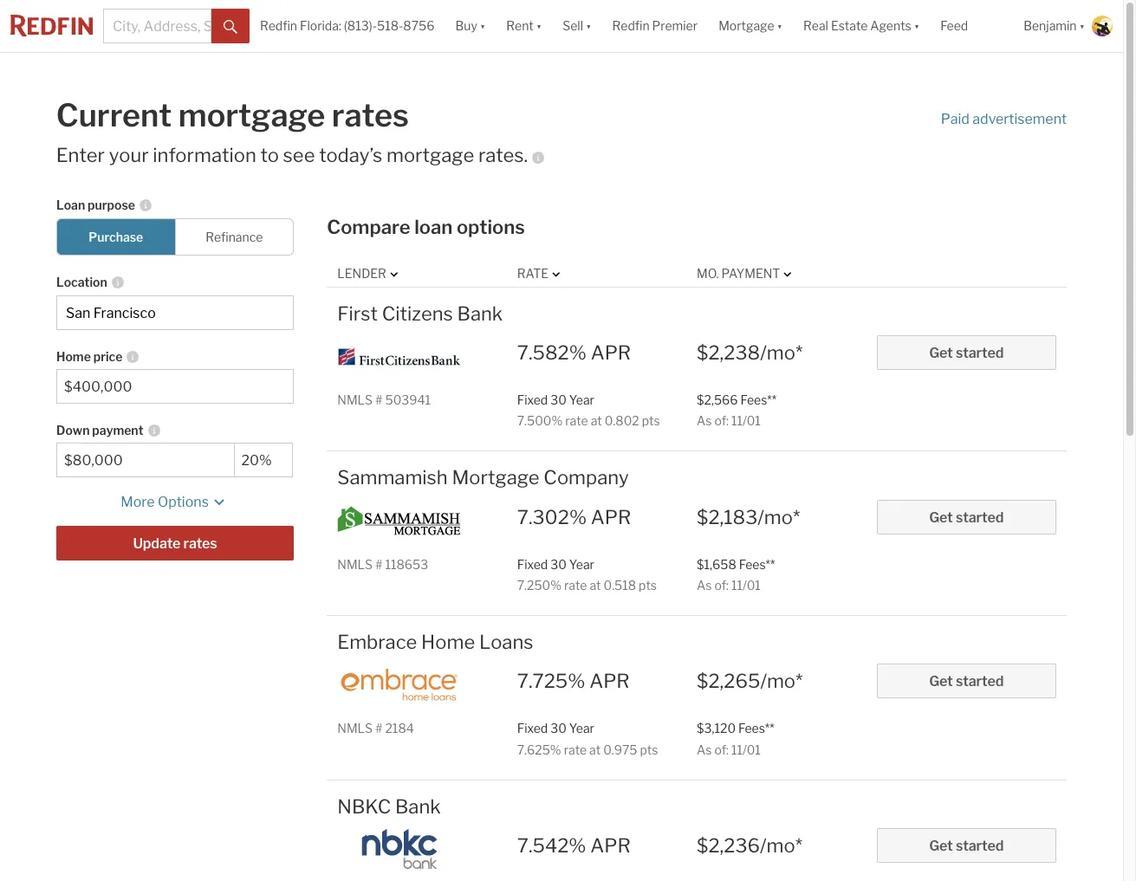 Task type: vqa. For each thing, say whether or not it's contained in the screenshot.
"previous" image
no



Task type: describe. For each thing, give the bounding box(es) containing it.
advertisement
[[973, 110, 1067, 127]]

$2,238 /mo*
[[697, 341, 803, 364]]

8756
[[403, 19, 435, 33]]

to
[[260, 144, 279, 166]]

$2,183 /mo*
[[697, 506, 800, 528]]

get for $2,238 /mo*
[[929, 345, 953, 361]]

$2,238
[[697, 341, 760, 364]]

sammamish mortgage company
[[337, 466, 629, 489]]

1 horizontal spatial mortgage
[[386, 144, 474, 166]]

4 started from the top
[[956, 838, 1004, 855]]

/mo* for $2,183
[[758, 506, 800, 528]]

apr for 7.582 % apr
[[591, 341, 631, 364]]

Purchase radio
[[56, 219, 176, 256]]

5 ▾ from the left
[[914, 19, 920, 33]]

redfin premier button
[[602, 0, 708, 52]]

buy
[[455, 19, 477, 33]]

feed
[[940, 19, 968, 33]]

▾ for rent ▾
[[536, 19, 542, 33]]

fixed 30 year 7.500 % rate at 0.802 pts
[[517, 392, 660, 428]]

enter
[[56, 144, 105, 166]]

real estate agents ▾ link
[[803, 0, 920, 52]]

% inside fixed 30 year 7.250 % rate at 0.518 pts
[[551, 578, 562, 593]]

sell ▾ button
[[563, 0, 592, 52]]

7.725
[[517, 670, 568, 693]]

4 get started from the top
[[929, 838, 1004, 855]]

nmls for sammamish mortgage company
[[337, 557, 373, 572]]

loan
[[414, 216, 453, 239]]

$2,265 /mo*
[[697, 670, 803, 693]]

real estate agents ▾ button
[[793, 0, 930, 52]]

$3,120
[[697, 721, 736, 736]]

30 for 7.302
[[550, 557, 567, 572]]

Refinance radio
[[175, 219, 294, 256]]

fees** for $2,183
[[739, 557, 775, 572]]

$2,236
[[697, 835, 760, 857]]

florida:
[[300, 19, 341, 33]]

get started button for $2,238 /mo*
[[877, 335, 1056, 370]]

/mo* for $2,265
[[760, 670, 803, 693]]

sell ▾ button
[[552, 0, 602, 52]]

at for 7.302
[[590, 578, 601, 593]]

benjamin
[[1024, 19, 1077, 33]]

fixed for 7.582
[[517, 392, 548, 407]]

fixed 30 year 7.625 % rate at 0.975 pts
[[517, 721, 658, 757]]

mo. payment button
[[697, 265, 796, 282]]

payment
[[92, 423, 143, 438]]

of: for $2,265
[[715, 742, 729, 757]]

# for first
[[375, 392, 383, 407]]

mo. payment
[[697, 266, 780, 281]]

rate for 7.302
[[564, 578, 587, 593]]

pts for 7.582 % apr
[[642, 413, 660, 428]]

nmls for first citizens bank
[[337, 392, 373, 407]]

more options
[[121, 494, 209, 511]]

mo.
[[697, 266, 719, 281]]

4 get started button from the top
[[877, 829, 1056, 863]]

mortgage ▾ button
[[708, 0, 793, 52]]

as for $2,238
[[697, 413, 712, 428]]

price
[[93, 349, 123, 364]]

fees** for $2,238
[[741, 392, 777, 407]]

$2,265
[[697, 670, 760, 693]]

first citizens bank
[[337, 302, 503, 325]]

loan purpose
[[56, 198, 135, 213]]

started for $2,183 /mo*
[[956, 509, 1004, 526]]

enter your information to see today's mortgage rates.
[[56, 144, 528, 166]]

sammamish
[[337, 466, 448, 489]]

first
[[337, 302, 378, 325]]

estate
[[831, 19, 868, 33]]

home price
[[56, 349, 123, 364]]

0 vertical spatial home
[[56, 349, 91, 364]]

get started for $2,183 /mo*
[[929, 509, 1004, 526]]

7.500
[[517, 413, 552, 428]]

1 horizontal spatial rates
[[332, 96, 409, 134]]

buy ▾
[[455, 19, 486, 33]]

get for $2,183 /mo*
[[929, 509, 953, 526]]

0.518
[[604, 578, 636, 593]]

mortgage ▾ button
[[719, 0, 783, 52]]

year for 7.582
[[569, 392, 594, 407]]

nmls for embrace home loans
[[337, 721, 373, 736]]

2184
[[385, 721, 414, 736]]

real estate agents ▾
[[803, 19, 920, 33]]

$1,658 fees** as of: 11/01
[[697, 557, 775, 593]]

sell
[[563, 19, 583, 33]]

buy ▾ button
[[445, 0, 496, 52]]

citizens
[[382, 302, 453, 325]]

sell ▾
[[563, 19, 592, 33]]

redfin premier
[[612, 19, 698, 33]]

State, City, County, ZIP search field
[[56, 296, 294, 330]]

submit search image
[[224, 20, 237, 34]]

$2,566 fees** as of: 11/01
[[697, 392, 777, 428]]

real
[[803, 19, 828, 33]]

fees** for $2,265
[[738, 721, 774, 736]]

rate button
[[517, 265, 564, 282]]

at for 7.725
[[589, 742, 601, 757]]

as for $2,265
[[697, 742, 712, 757]]

year for 7.302
[[569, 557, 594, 572]]

at for 7.582
[[591, 413, 602, 428]]

518-
[[377, 19, 403, 33]]

information
[[153, 144, 256, 166]]

30 for 7.582
[[550, 392, 567, 407]]

loans
[[479, 631, 533, 653]]

agents
[[870, 19, 911, 33]]

of: for $2,183
[[715, 578, 729, 593]]

7.302
[[517, 506, 569, 528]]

buy ▾ button
[[455, 0, 486, 52]]

118653
[[385, 557, 428, 572]]

rent
[[506, 19, 534, 33]]

fixed 30 year 7.250 % rate at 0.518 pts
[[517, 557, 657, 593]]

# for sammamish
[[375, 557, 383, 572]]

rent ▾ button
[[496, 0, 552, 52]]

apr for 7.725 % apr
[[589, 670, 630, 693]]

get started for $2,265 /mo*
[[929, 674, 1004, 690]]

see
[[283, 144, 315, 166]]

current
[[56, 96, 172, 134]]

options
[[158, 494, 209, 511]]

your
[[109, 144, 149, 166]]

7.582
[[517, 341, 569, 364]]



Task type: locate. For each thing, give the bounding box(es) containing it.
0 vertical spatial 30
[[550, 392, 567, 407]]

pts for 7.725 % apr
[[640, 742, 658, 757]]

home left price
[[56, 349, 91, 364]]

current mortgage rates
[[56, 96, 409, 134]]

options
[[457, 216, 525, 239]]

company
[[544, 466, 629, 489]]

7.302 % apr
[[517, 506, 631, 528]]

2 of: from the top
[[715, 578, 729, 593]]

pts inside fixed 30 year 7.625 % rate at 0.975 pts
[[640, 742, 658, 757]]

as inside $3,120 fees** as of: 11/01
[[697, 742, 712, 757]]

30 inside fixed 30 year 7.500 % rate at 0.802 pts
[[550, 392, 567, 407]]

rate inside fixed 30 year 7.250 % rate at 0.518 pts
[[564, 578, 587, 593]]

2 vertical spatial 30
[[550, 721, 567, 736]]

0 vertical spatial nmls
[[337, 392, 373, 407]]

2 get started button from the top
[[877, 500, 1056, 534]]

0 horizontal spatial home
[[56, 349, 91, 364]]

0 vertical spatial fees**
[[741, 392, 777, 407]]

of: inside $3,120 fees** as of: 11/01
[[715, 742, 729, 757]]

fixed inside fixed 30 year 7.250 % rate at 0.518 pts
[[517, 557, 548, 572]]

0 vertical spatial #
[[375, 392, 383, 407]]

rate right 7.250
[[564, 578, 587, 593]]

mortgage inside dropdown button
[[719, 19, 774, 33]]

1 vertical spatial year
[[569, 557, 594, 572]]

0 vertical spatial 11/01
[[731, 413, 761, 428]]

payment
[[722, 266, 780, 281]]

% inside fixed 30 year 7.500 % rate at 0.802 pts
[[552, 413, 563, 428]]

3 ▾ from the left
[[586, 19, 592, 33]]

11/01 inside $2,566 fees** as of: 11/01
[[731, 413, 761, 428]]

year inside fixed 30 year 7.500 % rate at 0.802 pts
[[569, 392, 594, 407]]

at inside fixed 30 year 7.250 % rate at 0.518 pts
[[590, 578, 601, 593]]

▾ right agents
[[914, 19, 920, 33]]

/mo*
[[760, 341, 803, 364], [758, 506, 800, 528], [760, 670, 803, 693], [760, 835, 803, 857]]

$1,658
[[697, 557, 737, 572]]

2 # from the top
[[375, 557, 383, 572]]

paid advertisement button
[[941, 110, 1067, 129]]

fees** inside $2,566 fees** as of: 11/01
[[741, 392, 777, 407]]

7.542 % apr
[[517, 835, 631, 857]]

pts inside fixed 30 year 7.250 % rate at 0.518 pts
[[639, 578, 657, 593]]

City, Address, School, Agent, ZIP search field
[[103, 9, 211, 43]]

nmls left 118653
[[337, 557, 373, 572]]

bank right citizens
[[457, 302, 503, 325]]

lender
[[337, 266, 386, 281]]

pts right 0.802
[[642, 413, 660, 428]]

1 get from the top
[[929, 345, 953, 361]]

30 up 7.500
[[550, 392, 567, 407]]

1 horizontal spatial home
[[421, 631, 475, 653]]

get started
[[929, 345, 1004, 361], [929, 509, 1004, 526], [929, 674, 1004, 690], [929, 838, 1004, 855]]

mortgage left real
[[719, 19, 774, 33]]

fees** right $2,566
[[741, 392, 777, 407]]

fees** right "$1,658"
[[739, 557, 775, 572]]

of: inside $2,566 fees** as of: 11/01
[[715, 413, 729, 428]]

3 started from the top
[[956, 674, 1004, 690]]

rate for 7.725
[[564, 742, 587, 757]]

4 ▾ from the left
[[777, 19, 783, 33]]

fixed for 7.725
[[517, 721, 548, 736]]

1 vertical spatial of:
[[715, 578, 729, 593]]

1 fixed from the top
[[517, 392, 548, 407]]

nmls # 2184
[[337, 721, 414, 736]]

bank
[[457, 302, 503, 325], [395, 795, 441, 818]]

7.625
[[517, 742, 550, 757]]

at left 0.518
[[590, 578, 601, 593]]

update
[[133, 536, 181, 552]]

rate inside fixed 30 year 7.500 % rate at 0.802 pts
[[565, 413, 588, 428]]

get for $2,265 /mo*
[[929, 674, 953, 690]]

11/01 down "$1,658"
[[731, 578, 761, 593]]

down payment
[[56, 423, 143, 438]]

2 get started from the top
[[929, 509, 1004, 526]]

1 30 from the top
[[550, 392, 567, 407]]

▾ left real
[[777, 19, 783, 33]]

1 vertical spatial fixed
[[517, 557, 548, 572]]

home left loans
[[421, 631, 475, 653]]

fixed up 7.500
[[517, 392, 548, 407]]

rate right "7.625" on the left bottom of page
[[564, 742, 587, 757]]

as down $3,120
[[697, 742, 712, 757]]

11/01 for $2,238
[[731, 413, 761, 428]]

#
[[375, 392, 383, 407], [375, 557, 383, 572], [375, 721, 383, 736]]

2 vertical spatial fixed
[[517, 721, 548, 736]]

0.975
[[603, 742, 637, 757]]

1 vertical spatial #
[[375, 557, 383, 572]]

loan
[[56, 198, 85, 213]]

benjamin ▾
[[1024, 19, 1085, 33]]

rates.
[[478, 144, 528, 166]]

3 of: from the top
[[715, 742, 729, 757]]

as for $2,183
[[697, 578, 712, 593]]

2 vertical spatial #
[[375, 721, 383, 736]]

update rates
[[133, 536, 217, 552]]

2 vertical spatial pts
[[640, 742, 658, 757]]

1 down payment text field from the left
[[64, 453, 227, 469]]

% inside fixed 30 year 7.625 % rate at 0.975 pts
[[550, 742, 561, 757]]

2 vertical spatial year
[[569, 721, 594, 736]]

2 vertical spatial at
[[589, 742, 601, 757]]

0 vertical spatial year
[[569, 392, 594, 407]]

pts for 7.302 % apr
[[639, 578, 657, 593]]

mortgage up 7.302
[[452, 466, 540, 489]]

redfin inside button
[[612, 19, 650, 33]]

▾ right 'sell'
[[586, 19, 592, 33]]

30 for 7.725
[[550, 721, 567, 736]]

year inside fixed 30 year 7.625 % rate at 0.975 pts
[[569, 721, 594, 736]]

# left 118653
[[375, 557, 383, 572]]

today's
[[319, 144, 382, 166]]

apr up fixed 30 year 7.500 % rate at 0.802 pts at top
[[591, 341, 631, 364]]

1 vertical spatial bank
[[395, 795, 441, 818]]

11/01 for $2,265
[[731, 742, 761, 757]]

1 get started from the top
[[929, 345, 1004, 361]]

of:
[[715, 413, 729, 428], [715, 578, 729, 593], [715, 742, 729, 757]]

nbkc bank
[[337, 795, 441, 818]]

$2,183
[[697, 506, 758, 528]]

Down payment text field
[[64, 453, 227, 469], [241, 453, 285, 469]]

started for $2,238 /mo*
[[956, 345, 1004, 361]]

nbkc
[[337, 795, 391, 818]]

of: for $2,238
[[715, 413, 729, 428]]

# for embrace
[[375, 721, 383, 736]]

redfin for redfin florida: (813)-518-8756
[[260, 19, 297, 33]]

1 vertical spatial rate
[[564, 578, 587, 593]]

0 vertical spatial rate
[[565, 413, 588, 428]]

▾ for mortgage ▾
[[777, 19, 783, 33]]

7.250
[[517, 578, 551, 593]]

4 get from the top
[[929, 838, 953, 855]]

2 vertical spatial fees**
[[738, 721, 774, 736]]

0 vertical spatial mortgage
[[178, 96, 325, 134]]

fees** inside $3,120 fees** as of: 11/01
[[738, 721, 774, 736]]

7.582 % apr
[[517, 341, 631, 364]]

nmls # 118653
[[337, 557, 428, 572]]

3 11/01 from the top
[[731, 742, 761, 757]]

▾ for sell ▾
[[586, 19, 592, 33]]

0 vertical spatial at
[[591, 413, 602, 428]]

get started button
[[877, 335, 1056, 370], [877, 500, 1056, 534], [877, 664, 1056, 699], [877, 829, 1056, 863]]

feed button
[[930, 0, 1013, 52]]

1 vertical spatial mortgage
[[386, 144, 474, 166]]

as inside the $1,658 fees** as of: 11/01
[[697, 578, 712, 593]]

paid
[[941, 110, 970, 127]]

rate
[[517, 266, 549, 281]]

mortgage ▾
[[719, 19, 783, 33]]

1 horizontal spatial down payment text field
[[241, 453, 285, 469]]

▾ right buy
[[480, 19, 486, 33]]

of: down $3,120
[[715, 742, 729, 757]]

Home price text field
[[64, 379, 286, 395]]

1 vertical spatial 30
[[550, 557, 567, 572]]

2 vertical spatial nmls
[[337, 721, 373, 736]]

2 nmls from the top
[[337, 557, 373, 572]]

of: down $2,566
[[715, 413, 729, 428]]

1 started from the top
[[956, 345, 1004, 361]]

2 fixed from the top
[[517, 557, 548, 572]]

fixed for 7.302
[[517, 557, 548, 572]]

option group containing purchase
[[56, 219, 294, 256]]

get started for $2,238 /mo*
[[929, 345, 1004, 361]]

compare loan options
[[327, 216, 525, 239]]

# left 503941
[[375, 392, 383, 407]]

redfin for redfin premier
[[612, 19, 650, 33]]

at inside fixed 30 year 7.500 % rate at 0.802 pts
[[591, 413, 602, 428]]

refinance
[[206, 230, 263, 245]]

at
[[591, 413, 602, 428], [590, 578, 601, 593], [589, 742, 601, 757]]

get started button for $2,265 /mo*
[[877, 664, 1056, 699]]

$2,236 /mo*
[[697, 835, 803, 857]]

mortgage
[[178, 96, 325, 134], [386, 144, 474, 166]]

redfin
[[260, 19, 297, 33], [612, 19, 650, 33]]

30 inside fixed 30 year 7.250 % rate at 0.518 pts
[[550, 557, 567, 572]]

▾ right rent
[[536, 19, 542, 33]]

11/01 down $2,566
[[731, 413, 761, 428]]

30 up 7.250
[[550, 557, 567, 572]]

2 get from the top
[[929, 509, 953, 526]]

year inside fixed 30 year 7.250 % rate at 0.518 pts
[[569, 557, 594, 572]]

rent ▾ button
[[506, 0, 542, 52]]

1 vertical spatial home
[[421, 631, 475, 653]]

1 nmls from the top
[[337, 392, 373, 407]]

year for 7.725
[[569, 721, 594, 736]]

rates right update
[[183, 536, 217, 552]]

2 year from the top
[[569, 557, 594, 572]]

rate for 7.582
[[565, 413, 588, 428]]

30 inside fixed 30 year 7.625 % rate at 0.975 pts
[[550, 721, 567, 736]]

apr up fixed 30 year 7.625 % rate at 0.975 pts
[[589, 670, 630, 693]]

▾
[[480, 19, 486, 33], [536, 19, 542, 33], [586, 19, 592, 33], [777, 19, 783, 33], [914, 19, 920, 33], [1079, 19, 1085, 33]]

apr right 7.542
[[590, 835, 631, 857]]

compare
[[327, 216, 410, 239]]

▾ for benjamin ▾
[[1079, 19, 1085, 33]]

1 # from the top
[[375, 392, 383, 407]]

2 started from the top
[[956, 509, 1004, 526]]

bank right nbkc in the bottom of the page
[[395, 795, 441, 818]]

fees** inside the $1,658 fees** as of: 11/01
[[739, 557, 775, 572]]

rate inside fixed 30 year 7.625 % rate at 0.975 pts
[[564, 742, 587, 757]]

apr down company
[[591, 506, 631, 528]]

at left 0.802
[[591, 413, 602, 428]]

of: down "$1,658"
[[715, 578, 729, 593]]

0 horizontal spatial rates
[[183, 536, 217, 552]]

as inside $2,566 fees** as of: 11/01
[[697, 413, 712, 428]]

0 vertical spatial as
[[697, 413, 712, 428]]

▾ for buy ▾
[[480, 19, 486, 33]]

1 vertical spatial rates
[[183, 536, 217, 552]]

3 get from the top
[[929, 674, 953, 690]]

1 year from the top
[[569, 392, 594, 407]]

fees** right $3,120
[[738, 721, 774, 736]]

apr for 7.542 % apr
[[590, 835, 631, 857]]

purpose
[[88, 198, 135, 213]]

7.725 % apr
[[517, 670, 630, 693]]

rates inside button
[[183, 536, 217, 552]]

2 redfin from the left
[[612, 19, 650, 33]]

pts right 0.975 at the right bottom
[[640, 742, 658, 757]]

11/01 for $2,183
[[731, 578, 761, 593]]

pts right 0.518
[[639, 578, 657, 593]]

redfin left florida:
[[260, 19, 297, 33]]

2 vertical spatial of:
[[715, 742, 729, 757]]

lender button
[[337, 265, 402, 282]]

2 as from the top
[[697, 578, 712, 593]]

3 year from the top
[[569, 721, 594, 736]]

0.802
[[605, 413, 639, 428]]

started for $2,265 /mo*
[[956, 674, 1004, 690]]

$3,120 fees** as of: 11/01
[[697, 721, 774, 757]]

1 vertical spatial mortgage
[[452, 466, 540, 489]]

apr for 7.302 % apr
[[591, 506, 631, 528]]

1 vertical spatial at
[[590, 578, 601, 593]]

3 get started from the top
[[929, 674, 1004, 690]]

option group
[[56, 219, 294, 256]]

embrace
[[337, 631, 417, 653]]

0 horizontal spatial bank
[[395, 795, 441, 818]]

503941
[[385, 392, 431, 407]]

embrace home loans
[[337, 631, 533, 653]]

fixed up 7.250
[[517, 557, 548, 572]]

1 horizontal spatial bank
[[457, 302, 503, 325]]

3 # from the top
[[375, 721, 383, 736]]

pts inside fixed 30 year 7.500 % rate at 0.802 pts
[[642, 413, 660, 428]]

2 vertical spatial as
[[697, 742, 712, 757]]

mortgage up loan
[[386, 144, 474, 166]]

11/01 inside the $1,658 fees** as of: 11/01
[[731, 578, 761, 593]]

1 redfin from the left
[[260, 19, 297, 33]]

started
[[956, 345, 1004, 361], [956, 509, 1004, 526], [956, 674, 1004, 690], [956, 838, 1004, 855]]

0 vertical spatial rates
[[332, 96, 409, 134]]

rent ▾
[[506, 19, 542, 33]]

1 horizontal spatial mortgage
[[719, 19, 774, 33]]

6 ▾ from the left
[[1079, 19, 1085, 33]]

rates
[[332, 96, 409, 134], [183, 536, 217, 552]]

0 vertical spatial bank
[[457, 302, 503, 325]]

rate right 7.500
[[565, 413, 588, 428]]

30 down 7.725 % apr
[[550, 721, 567, 736]]

/mo* for $2,238
[[760, 341, 803, 364]]

home
[[56, 349, 91, 364], [421, 631, 475, 653]]

user photo image
[[1092, 16, 1113, 36]]

2 vertical spatial rate
[[564, 742, 587, 757]]

1 of: from the top
[[715, 413, 729, 428]]

2 30 from the top
[[550, 557, 567, 572]]

nmls left 503941
[[337, 392, 373, 407]]

0 horizontal spatial redfin
[[260, 19, 297, 33]]

▾ left user photo
[[1079, 19, 1085, 33]]

3 get started button from the top
[[877, 664, 1056, 699]]

0 vertical spatial pts
[[642, 413, 660, 428]]

1 as from the top
[[697, 413, 712, 428]]

2 11/01 from the top
[[731, 578, 761, 593]]

1 vertical spatial pts
[[639, 578, 657, 593]]

3 as from the top
[[697, 742, 712, 757]]

of: inside the $1,658 fees** as of: 11/01
[[715, 578, 729, 593]]

rate
[[565, 413, 588, 428], [564, 578, 587, 593], [564, 742, 587, 757]]

year down 7.582 % apr
[[569, 392, 594, 407]]

0 horizontal spatial mortgage
[[452, 466, 540, 489]]

3 nmls from the top
[[337, 721, 373, 736]]

get started button for $2,183 /mo*
[[877, 500, 1056, 534]]

1 ▾ from the left
[[480, 19, 486, 33]]

year
[[569, 392, 594, 407], [569, 557, 594, 572], [569, 721, 594, 736]]

3 fixed from the top
[[517, 721, 548, 736]]

2 ▾ from the left
[[536, 19, 542, 33]]

0 horizontal spatial down payment text field
[[64, 453, 227, 469]]

/mo* for $2,236
[[760, 835, 803, 857]]

mortgage up to
[[178, 96, 325, 134]]

at left 0.975 at the right bottom
[[589, 742, 601, 757]]

1 vertical spatial as
[[697, 578, 712, 593]]

apr
[[591, 341, 631, 364], [591, 506, 631, 528], [589, 670, 630, 693], [590, 835, 631, 857]]

3 30 from the top
[[550, 721, 567, 736]]

1 vertical spatial fees**
[[739, 557, 775, 572]]

(813)-
[[344, 19, 377, 33]]

purchase
[[89, 230, 143, 245]]

update rates button
[[56, 526, 294, 561]]

fixed inside fixed 30 year 7.625 % rate at 0.975 pts
[[517, 721, 548, 736]]

1 vertical spatial nmls
[[337, 557, 373, 572]]

2 down payment text field from the left
[[241, 453, 285, 469]]

rates up today's
[[332, 96, 409, 134]]

year down 7.302 % apr
[[569, 557, 594, 572]]

11/01 inside $3,120 fees** as of: 11/01
[[731, 742, 761, 757]]

11/01 down $3,120
[[731, 742, 761, 757]]

more
[[121, 494, 155, 511]]

as down $2,566
[[697, 413, 712, 428]]

0 horizontal spatial mortgage
[[178, 96, 325, 134]]

1 get started button from the top
[[877, 335, 1056, 370]]

1 vertical spatial 11/01
[[731, 578, 761, 593]]

location
[[56, 275, 107, 290]]

as down "$1,658"
[[697, 578, 712, 593]]

0 vertical spatial fixed
[[517, 392, 548, 407]]

2 vertical spatial 11/01
[[731, 742, 761, 757]]

at inside fixed 30 year 7.625 % rate at 0.975 pts
[[589, 742, 601, 757]]

fixed up "7.625" on the left bottom of page
[[517, 721, 548, 736]]

fixed inside fixed 30 year 7.500 % rate at 0.802 pts
[[517, 392, 548, 407]]

mortgage
[[719, 19, 774, 33], [452, 466, 540, 489]]

year down 7.725 % apr
[[569, 721, 594, 736]]

0 vertical spatial of:
[[715, 413, 729, 428]]

1 11/01 from the top
[[731, 413, 761, 428]]

7.542
[[517, 835, 569, 857]]

# left 2184
[[375, 721, 383, 736]]

1 horizontal spatial redfin
[[612, 19, 650, 33]]

0 vertical spatial mortgage
[[719, 19, 774, 33]]

nmls left 2184
[[337, 721, 373, 736]]

redfin left premier
[[612, 19, 650, 33]]

$2,566
[[697, 392, 738, 407]]



